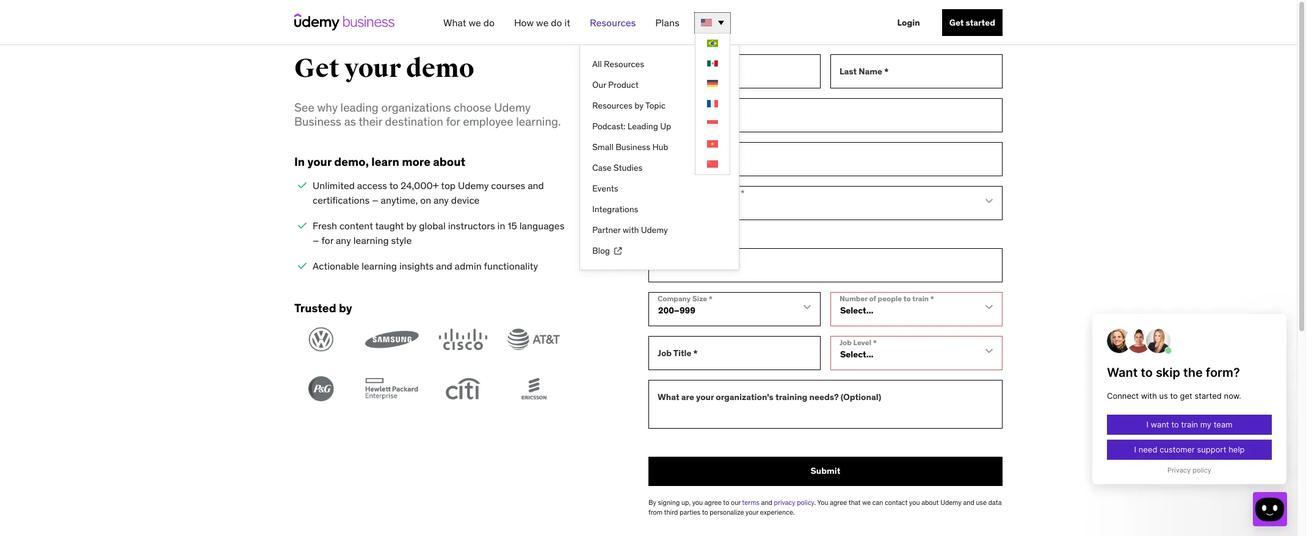 Task type: describe. For each thing, give the bounding box(es) containing it.
number of people to train *
[[840, 294, 934, 303]]

topic
[[645, 100, 666, 111]]

terms
[[742, 499, 760, 507]]

privacy
[[774, 499, 795, 507]]

with
[[623, 225, 639, 236]]

get started
[[949, 17, 995, 28]]

citi logo image
[[436, 377, 489, 402]]

partner
[[592, 225, 621, 236]]

training
[[776, 392, 808, 403]]

blog link
[[580, 241, 739, 261]]

udemy inside menu navigation
[[641, 225, 668, 236]]

1 horizontal spatial number
[[840, 294, 868, 303]]

demo
[[406, 53, 474, 84]]

job for job title *
[[658, 348, 672, 359]]

work
[[658, 110, 679, 121]]

job level *
[[840, 338, 877, 347]]

menu navigation
[[434, 0, 1003, 270]]

third
[[664, 509, 678, 517]]

1 vertical spatial learning
[[362, 260, 397, 273]]

to inside . you agree that we can contact you about udemy and use data from third parties to personalize your experience.
[[702, 509, 708, 517]]

case studies link
[[580, 158, 739, 178]]

plans button
[[651, 12, 684, 34]]

podcast:
[[592, 121, 626, 132]]

we inside . you agree that we can contact you about udemy and use data from third parties to personalize your experience.
[[862, 499, 871, 507]]

any inside fresh content taught by global instructors in 15 languages – for any learning style
[[336, 235, 351, 247]]

use
[[976, 499, 987, 507]]

demo,
[[334, 154, 369, 169]]

languages
[[520, 220, 565, 232]]

what we do
[[443, 16, 495, 29]]

what are your organization's training needs? (optional)
[[658, 392, 881, 403]]

. you agree that we can contact you about udemy and use data from third parties to personalize your experience.
[[649, 499, 1002, 517]]

experience.
[[760, 509, 795, 517]]

all resources
[[592, 59, 644, 70]]

anytime,
[[381, 194, 418, 207]]

located?
[[709, 188, 739, 197]]

cisco logo image
[[436, 327, 489, 353]]

for for get your demo
[[446, 114, 460, 129]]

business inside "see why leading organizations choose udemy business as their destination for employee learning."
[[294, 114, 341, 129]]

fresh content taught by global instructors in 15 languages – for any learning style
[[313, 220, 565, 247]]

organizations
[[381, 100, 451, 115]]

you right up,
[[692, 499, 703, 507]]

how we do it button
[[509, 12, 575, 34]]

to inside unlimited access to 24,000+ top udemy courses and certifications – anytime, on any device
[[389, 180, 398, 192]]

hub
[[652, 142, 668, 153]]

udemy business image
[[294, 13, 395, 31]]

and inside unlimited access to 24,000+ top udemy courses and certifications – anytime, on any device
[[528, 180, 544, 192]]

needs?
[[809, 392, 839, 403]]

your left organization's
[[696, 392, 714, 403]]

as
[[344, 114, 356, 129]]

do for how we do it
[[551, 16, 562, 29]]

events link
[[580, 178, 739, 199]]

podcast: leading up
[[592, 121, 671, 132]]

get your demo
[[294, 53, 474, 84]]

at&t logo image
[[507, 327, 560, 352]]

– for for
[[313, 235, 319, 247]]

podcast: leading up link
[[580, 116, 739, 137]]

company for company name *
[[658, 260, 696, 271]]

leading
[[628, 121, 658, 132]]

small
[[592, 142, 614, 153]]

resources button
[[585, 12, 641, 34]]

you inside . you agree that we can contact you about udemy and use data from third parties to personalize your experience.
[[909, 499, 920, 507]]

email
[[681, 110, 704, 121]]

by signing up, you agree to our terms and privacy policy
[[649, 499, 814, 507]]

why
[[317, 100, 338, 115]]

where are you located? *
[[658, 188, 745, 197]]

resources by topic link
[[580, 95, 739, 116]]

volkswagen logo image
[[294, 327, 348, 353]]

on
[[420, 194, 431, 207]]

name for last
[[859, 66, 882, 77]]

any inside unlimited access to 24,000+ top udemy courses and certifications – anytime, on any device
[[434, 194, 449, 207]]

* for first name *
[[704, 66, 708, 77]]

resources by topic
[[592, 100, 666, 111]]

* for company size *
[[709, 294, 713, 303]]

privacy policy link
[[774, 499, 814, 507]]

external link image
[[615, 248, 622, 255]]

* for company name *
[[724, 260, 728, 271]]

udemy inside . you agree that we can contact you about udemy and use data from third parties to personalize your experience.
[[941, 499, 962, 507]]

What are your organization's training needs? (Optional) text field
[[649, 380, 1003, 429]]

Job Title * text field
[[649, 336, 821, 371]]

name for company
[[698, 260, 722, 271]]

unlimited access to 24,000+ top udemy courses and certifications – anytime, on any device
[[313, 180, 544, 207]]

employee
[[463, 114, 513, 129]]

to left our
[[723, 499, 729, 507]]

our
[[592, 79, 606, 90]]

choose
[[454, 100, 491, 115]]

are for where
[[682, 188, 693, 197]]

device
[[451, 194, 480, 207]]

your inside . you agree that we can contact you about udemy and use data from third parties to personalize your experience.
[[746, 509, 759, 517]]

Work Email * email field
[[649, 98, 1003, 132]]

company size *
[[658, 294, 713, 303]]

partner with udemy
[[592, 225, 668, 236]]

and up experience.
[[761, 499, 772, 507]]

data
[[989, 499, 1002, 507]]

resources for resources by topic
[[592, 100, 633, 111]]

last name *
[[840, 66, 889, 77]]

(optional)
[[841, 392, 881, 403]]

their
[[359, 114, 382, 129]]

phone number *
[[658, 154, 725, 165]]

destination
[[385, 114, 443, 129]]

trusted by
[[294, 301, 352, 316]]

that
[[849, 499, 861, 507]]

Phone Number * telephone field
[[649, 142, 1003, 176]]

train
[[913, 294, 929, 303]]

small business hub
[[592, 142, 668, 153]]

for for unlimited access to 24,000+ top udemy courses and certifications – anytime, on any device
[[321, 235, 333, 247]]

submit button
[[649, 457, 1003, 487]]

content
[[339, 220, 373, 232]]

login button
[[890, 9, 927, 36]]

we for how
[[536, 16, 549, 29]]

integrations
[[592, 204, 638, 215]]

how we do it
[[514, 16, 570, 29]]



Task type: locate. For each thing, give the bounding box(es) containing it.
0 horizontal spatial we
[[469, 16, 481, 29]]

udemy left use
[[941, 499, 962, 507]]

1 horizontal spatial about
[[922, 499, 939, 507]]

2 horizontal spatial by
[[635, 100, 644, 111]]

see why leading organizations choose udemy business as their destination for employee learning.
[[294, 100, 561, 129]]

name for first
[[678, 66, 702, 77]]

0 horizontal spatial get
[[294, 53, 339, 84]]

job left level
[[840, 338, 852, 347]]

0 vertical spatial what
[[443, 16, 466, 29]]

are for what
[[681, 392, 694, 403]]

we left can
[[862, 499, 871, 507]]

1 horizontal spatial any
[[434, 194, 449, 207]]

do left 'it'
[[551, 16, 562, 29]]

– for anytime,
[[372, 194, 378, 207]]

our product link
[[580, 75, 739, 95]]

* for job title *
[[694, 348, 698, 359]]

0 horizontal spatial what
[[443, 16, 466, 29]]

case studies
[[592, 162, 643, 173]]

udemy up device
[[458, 180, 489, 192]]

business left as
[[294, 114, 341, 129]]

you
[[817, 499, 828, 507]]

1 vertical spatial –
[[313, 235, 319, 247]]

any down content
[[336, 235, 351, 247]]

for left employee
[[446, 114, 460, 129]]

studies
[[614, 162, 643, 173]]

0 vertical spatial business
[[294, 114, 341, 129]]

plans
[[655, 16, 680, 29]]

job left title
[[658, 348, 672, 359]]

0 horizontal spatial –
[[313, 235, 319, 247]]

get left started
[[949, 17, 964, 28]]

organization's
[[716, 392, 774, 403]]

instructors
[[448, 220, 495, 232]]

any
[[434, 194, 449, 207], [336, 235, 351, 247]]

0 horizontal spatial by
[[339, 301, 352, 316]]

about up top at the top left
[[433, 154, 465, 169]]

resources inside resources by topic link
[[592, 100, 633, 111]]

by for trusted by
[[339, 301, 352, 316]]

by up style on the left top
[[406, 220, 417, 232]]

– down fresh
[[313, 235, 319, 247]]

udemy inside unlimited access to 24,000+ top udemy courses and certifications – anytime, on any device
[[458, 180, 489, 192]]

0 horizontal spatial for
[[321, 235, 333, 247]]

contact
[[885, 499, 908, 507]]

0 vertical spatial resources
[[590, 16, 636, 29]]

2 do from the left
[[551, 16, 562, 29]]

1 vertical spatial number
[[840, 294, 868, 303]]

last
[[840, 66, 857, 77]]

and left use
[[963, 499, 975, 507]]

1 horizontal spatial do
[[551, 16, 562, 29]]

name right the last
[[859, 66, 882, 77]]

0 vertical spatial company
[[658, 260, 696, 271]]

get for get your demo
[[294, 53, 339, 84]]

learning.
[[516, 114, 561, 129]]

0 horizontal spatial do
[[483, 16, 495, 29]]

resources up product
[[604, 59, 644, 70]]

0 vertical spatial learning
[[353, 235, 389, 247]]

udemy right choose
[[494, 100, 531, 115]]

taught
[[375, 220, 404, 232]]

0 vertical spatial are
[[682, 188, 693, 197]]

number left of
[[840, 294, 868, 303]]

submit
[[811, 466, 841, 477]]

up
[[660, 121, 671, 132]]

what for what are your organization's training needs? (optional)
[[658, 392, 679, 403]]

p&g logo image
[[294, 377, 348, 402]]

* for job level *
[[873, 338, 877, 347]]

1 vertical spatial company
[[658, 294, 691, 303]]

are right where at top right
[[682, 188, 693, 197]]

1 horizontal spatial by
[[406, 220, 417, 232]]

about right contact
[[922, 499, 939, 507]]

about inside . you agree that we can contact you about udemy and use data from third parties to personalize your experience.
[[922, 499, 939, 507]]

company left size
[[658, 294, 691, 303]]

admin
[[455, 260, 482, 273]]

Company Name * text field
[[649, 248, 1003, 283]]

1 horizontal spatial get
[[949, 17, 964, 28]]

1 horizontal spatial what
[[658, 392, 679, 403]]

1 do from the left
[[483, 16, 495, 29]]

policy
[[797, 499, 814, 507]]

certifications
[[313, 194, 370, 207]]

0 horizontal spatial job
[[658, 348, 672, 359]]

in your demo, learn more about
[[294, 154, 465, 169]]

–
[[372, 194, 378, 207], [313, 235, 319, 247]]

what inside "popup button"
[[443, 16, 466, 29]]

people
[[878, 294, 902, 303]]

in
[[294, 154, 305, 169]]

you left located?
[[695, 188, 707, 197]]

get inside menu navigation
[[949, 17, 964, 28]]

functionality
[[484, 260, 538, 273]]

1 vertical spatial business
[[616, 142, 650, 153]]

by
[[649, 499, 656, 507]]

.
[[814, 499, 816, 507]]

do left how
[[483, 16, 495, 29]]

by right trusted
[[339, 301, 352, 316]]

and inside . you agree that we can contact you about udemy and use data from third parties to personalize your experience.
[[963, 499, 975, 507]]

learning inside fresh content taught by global instructors in 15 languages – for any learning style
[[353, 235, 389, 247]]

work email *
[[658, 110, 710, 121]]

1 horizontal spatial we
[[536, 16, 549, 29]]

name
[[678, 66, 702, 77], [859, 66, 882, 77], [698, 260, 722, 271]]

top
[[441, 180, 456, 192]]

get for get started
[[949, 17, 964, 28]]

2 agree from the left
[[830, 499, 847, 507]]

1 vertical spatial get
[[294, 53, 339, 84]]

resources for resources
[[590, 16, 636, 29]]

parties
[[680, 509, 701, 517]]

where
[[658, 188, 681, 197]]

job title *
[[658, 348, 698, 359]]

terms link
[[742, 499, 760, 507]]

we inside dropdown button
[[536, 16, 549, 29]]

1 vertical spatial by
[[406, 220, 417, 232]]

you right contact
[[909, 499, 920, 507]]

signing
[[658, 499, 680, 507]]

what
[[443, 16, 466, 29], [658, 392, 679, 403]]

1 vertical spatial resources
[[604, 59, 644, 70]]

1 vertical spatial any
[[336, 235, 351, 247]]

your down 'terms'
[[746, 509, 759, 517]]

your up leading
[[344, 53, 401, 84]]

1 vertical spatial for
[[321, 235, 333, 247]]

learning down content
[[353, 235, 389, 247]]

and left admin
[[436, 260, 452, 273]]

by for resources by topic
[[635, 100, 644, 111]]

personalize
[[710, 509, 744, 517]]

1 horizontal spatial for
[[446, 114, 460, 129]]

agree right the you
[[830, 499, 847, 507]]

2 vertical spatial resources
[[592, 100, 633, 111]]

company name *
[[658, 260, 728, 271]]

insights
[[399, 260, 434, 273]]

1 vertical spatial about
[[922, 499, 939, 507]]

business
[[294, 114, 341, 129], [616, 142, 650, 153]]

blog
[[592, 245, 612, 256]]

* for last name *
[[884, 66, 889, 77]]

business down podcast: leading up
[[616, 142, 650, 153]]

unlimited
[[313, 180, 355, 192]]

we left how
[[469, 16, 481, 29]]

more
[[402, 154, 431, 169]]

company up the company size *
[[658, 260, 696, 271]]

0 vertical spatial –
[[372, 194, 378, 207]]

up,
[[681, 499, 691, 507]]

24,000+
[[401, 180, 439, 192]]

to right parties
[[702, 509, 708, 517]]

resources up all resources
[[590, 16, 636, 29]]

for down fresh
[[321, 235, 333, 247]]

any right the on
[[434, 194, 449, 207]]

leading
[[341, 100, 379, 115]]

first
[[658, 66, 676, 77]]

what for what we do
[[443, 16, 466, 29]]

our product
[[592, 79, 639, 90]]

resources inside resources "popup button"
[[590, 16, 636, 29]]

and right courses
[[528, 180, 544, 192]]

agree inside . you agree that we can contact you about udemy and use data from third parties to personalize your experience.
[[830, 499, 847, 507]]

style
[[391, 235, 412, 247]]

are
[[682, 188, 693, 197], [681, 392, 694, 403]]

do for what we do
[[483, 16, 495, 29]]

case
[[592, 162, 612, 173]]

we for what
[[469, 16, 481, 29]]

0 horizontal spatial number
[[686, 154, 718, 165]]

are down title
[[681, 392, 694, 403]]

samsung logo image
[[365, 327, 419, 353]]

learning down style on the left top
[[362, 260, 397, 273]]

udemy inside "see why leading organizations choose udemy business as their destination for employee learning."
[[494, 100, 531, 115]]

of
[[869, 294, 876, 303]]

and
[[528, 180, 544, 192], [436, 260, 452, 273], [761, 499, 772, 507], [963, 499, 975, 507]]

2 company from the top
[[658, 294, 691, 303]]

0 vertical spatial for
[[446, 114, 460, 129]]

0 horizontal spatial about
[[433, 154, 465, 169]]

0 vertical spatial about
[[433, 154, 465, 169]]

we right how
[[536, 16, 549, 29]]

Last Name * text field
[[831, 54, 1003, 88]]

we inside "popup button"
[[469, 16, 481, 29]]

company for company size *
[[658, 294, 691, 303]]

15
[[508, 220, 517, 232]]

to up anytime,
[[389, 180, 398, 192]]

resources inside the all resources "link"
[[604, 59, 644, 70]]

resources down our product
[[592, 100, 633, 111]]

* for work email *
[[706, 110, 710, 121]]

2 horizontal spatial we
[[862, 499, 871, 507]]

1 horizontal spatial agree
[[830, 499, 847, 507]]

see
[[294, 100, 314, 115]]

small business hub link
[[580, 137, 739, 158]]

get up the why
[[294, 53, 339, 84]]

global
[[419, 220, 446, 232]]

* for phone number *
[[720, 154, 725, 165]]

trusted
[[294, 301, 336, 316]]

1 agree from the left
[[705, 499, 722, 507]]

1 horizontal spatial business
[[616, 142, 650, 153]]

0 horizontal spatial agree
[[705, 499, 722, 507]]

0 vertical spatial number
[[686, 154, 718, 165]]

0 horizontal spatial business
[[294, 114, 341, 129]]

what we do button
[[438, 12, 500, 34]]

0 horizontal spatial any
[[336, 235, 351, 247]]

0 vertical spatial any
[[434, 194, 449, 207]]

1 vertical spatial what
[[658, 392, 679, 403]]

level
[[853, 338, 871, 347]]

your right in
[[307, 154, 332, 169]]

phone
[[658, 154, 684, 165]]

for inside fresh content taught by global instructors in 15 languages – for any learning style
[[321, 235, 333, 247]]

udemy up blog link
[[641, 225, 668, 236]]

0 vertical spatial job
[[840, 338, 852, 347]]

1 horizontal spatial –
[[372, 194, 378, 207]]

your
[[344, 53, 401, 84], [307, 154, 332, 169], [696, 392, 714, 403], [746, 509, 759, 517]]

job for job level *
[[840, 338, 852, 347]]

integrations link
[[580, 199, 739, 220]]

2 vertical spatial by
[[339, 301, 352, 316]]

– inside fresh content taught by global instructors in 15 languages – for any learning style
[[313, 235, 319, 247]]

First Name * text field
[[649, 54, 821, 88]]

by inside fresh content taught by global instructors in 15 languages – for any learning style
[[406, 220, 417, 232]]

to left train
[[904, 294, 911, 303]]

events
[[592, 183, 618, 194]]

business inside 'link'
[[616, 142, 650, 153]]

agree up personalize on the bottom right of page
[[705, 499, 722, 507]]

learn
[[371, 154, 399, 169]]

1 horizontal spatial job
[[840, 338, 852, 347]]

name up size
[[698, 260, 722, 271]]

– down access
[[372, 194, 378, 207]]

agree
[[705, 499, 722, 507], [830, 499, 847, 507]]

name right first
[[678, 66, 702, 77]]

job
[[840, 338, 852, 347], [658, 348, 672, 359]]

actionable
[[313, 260, 359, 273]]

get started link
[[942, 9, 1003, 36]]

0 vertical spatial by
[[635, 100, 644, 111]]

ericsson logo image
[[507, 377, 560, 402]]

do inside "popup button"
[[483, 16, 495, 29]]

1 vertical spatial are
[[681, 392, 694, 403]]

fresh
[[313, 220, 337, 232]]

all resources link
[[580, 54, 739, 75]]

number right phone
[[686, 154, 718, 165]]

for inside "see why leading organizations choose udemy business as their destination for employee learning."
[[446, 114, 460, 129]]

get
[[949, 17, 964, 28], [294, 53, 339, 84]]

started
[[966, 17, 995, 28]]

1 vertical spatial job
[[658, 348, 672, 359]]

by inside menu navigation
[[635, 100, 644, 111]]

courses
[[491, 180, 525, 192]]

what down job title *
[[658, 392, 679, 403]]

do inside dropdown button
[[551, 16, 562, 29]]

– inside unlimited access to 24,000+ top udemy courses and certifications – anytime, on any device
[[372, 194, 378, 207]]

1 company from the top
[[658, 260, 696, 271]]

by left "topic"
[[635, 100, 644, 111]]

product
[[608, 79, 639, 90]]

0 vertical spatial get
[[949, 17, 964, 28]]

what up demo
[[443, 16, 466, 29]]

hewlett packard enterprise logo image
[[365, 377, 419, 402]]



Task type: vqa. For each thing, say whether or not it's contained in the screenshot.


